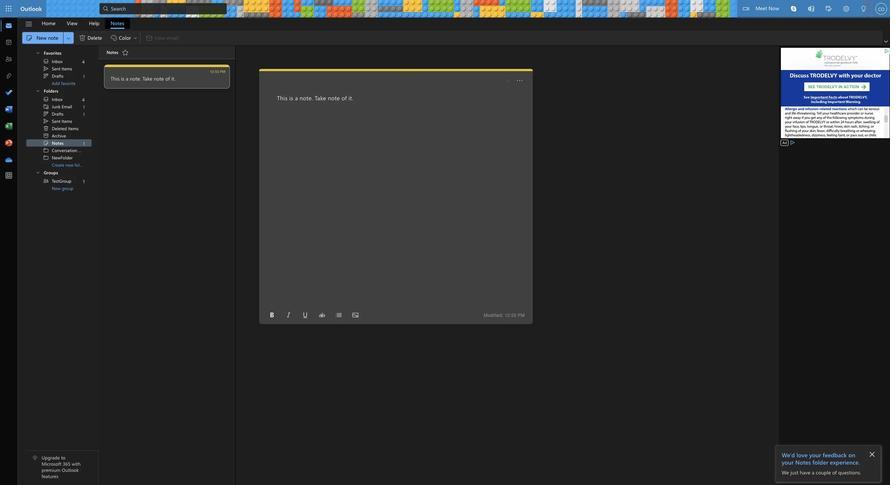 Task type: describe. For each thing, give the bounding box(es) containing it.
favorites
[[44, 50, 61, 56]]

7 tree item from the top
[[26, 118, 92, 125]]

 button
[[266, 309, 278, 321]]

 new note
[[26, 34, 58, 42]]

favorites tree item
[[26, 49, 92, 58]]

this is a note. take note of it.
[[277, 94, 353, 102]]

note inside 12:55 pm this is a note. take note of it.
[[154, 75, 164, 82]]


[[353, 312, 358, 318]]

 inbox for sent items
[[43, 58, 63, 64]]

note inside  new note
[[48, 34, 58, 41]]


[[110, 34, 117, 42]]

1 for 11th tree item from the bottom
[[83, 73, 85, 79]]

feedback
[[823, 451, 847, 459]]

tree item containing 
[[26, 139, 92, 147]]

sent for  sent items  deleted items  archive
[[52, 118, 60, 124]]

newfolder
[[52, 155, 73, 161]]

items for  sent items  deleted items  archive
[[62, 118, 72, 124]]

meet
[[756, 5, 767, 12]]

0 horizontal spatial your
[[782, 459, 794, 466]]

notes down archive
[[52, 140, 64, 146]]

of inside text box
[[342, 94, 347, 102]]

folder inside 'tree item'
[[75, 162, 86, 168]]

 for  favorites
[[36, 51, 40, 55]]

outlook inside banner
[[20, 5, 42, 12]]

excel image
[[5, 123, 12, 130]]

we'd
[[782, 451, 795, 459]]

to
[[61, 455, 65, 461]]

 button for favorites
[[29, 49, 43, 57]]

love
[[797, 451, 808, 459]]

co image
[[875, 3, 887, 15]]

1 for tree item containing 
[[83, 178, 85, 184]]

archive
[[52, 133, 66, 139]]

new group tree item
[[26, 185, 92, 192]]

6 tree item from the top
[[26, 110, 92, 118]]

color
[[119, 34, 131, 41]]

 button
[[855, 0, 873, 19]]

we'd love your feedback on your notes folder experience. we just have a couple of questions.
[[782, 451, 861, 476]]

view
[[67, 20, 78, 26]]


[[743, 6, 749, 12]]

 sent items
[[43, 66, 72, 72]]

notes button
[[105, 18, 130, 29]]

 button
[[22, 18, 36, 30]]

tree item containing 
[[26, 177, 92, 185]]

1  from the top
[[43, 147, 49, 153]]


[[43, 133, 49, 139]]

 button
[[299, 309, 311, 321]]

 folders
[[36, 88, 58, 94]]

 color 
[[110, 34, 138, 42]]

more apps image
[[5, 172, 12, 180]]


[[826, 6, 832, 12]]

word image
[[5, 106, 12, 113]]

drafts for sent items
[[52, 73, 63, 79]]

4 for sent items
[[82, 59, 85, 64]]

12:55 inside 12:55 pm this is a note. take note of it.
[[210, 69, 219, 74]]

tree containing favorites
[[26, 46, 92, 87]]

modified
[[484, 313, 502, 318]]

upgrade
[[42, 455, 60, 461]]


[[25, 20, 33, 28]]

mail image
[[5, 22, 12, 30]]

2  from the top
[[43, 155, 49, 161]]

styles toolbar toolbar
[[263, 309, 364, 321]]


[[286, 312, 291, 318]]

 inbox for junk email
[[43, 96, 63, 102]]

 inside  sent items  deleted items  archive
[[43, 126, 49, 131]]

folder inside we'd love your feedback on your notes folder experience. we just have a couple of questions.
[[813, 459, 828, 466]]

 for  folders
[[36, 89, 40, 93]]

notes 
[[107, 49, 129, 56]]

delete
[[88, 34, 102, 41]]

files image
[[5, 73, 12, 80]]

 menu bar
[[503, 75, 526, 86]]

 for  groups
[[36, 170, 40, 175]]

folders
[[44, 88, 58, 94]]

 for 
[[43, 111, 49, 117]]

conversation
[[52, 147, 77, 153]]

note. inside 12:55 pm this is a note. take note of it.
[[130, 75, 141, 82]]

close image
[[869, 452, 875, 458]]

experience.
[[830, 459, 860, 466]]

left-rail-appbar navigation
[[1, 18, 16, 169]]

4 tree item from the top
[[26, 96, 92, 103]]


[[884, 40, 888, 43]]

this inside 12:55 pm this is a note. take note of it.
[[111, 75, 120, 82]]


[[43, 104, 49, 109]]

Editing note text field
[[277, 94, 515, 306]]

home button
[[36, 18, 61, 29]]

new group
[[52, 185, 73, 191]]

we'd love your feedback on your notes folder experience. alert
[[776, 446, 881, 482]]

create new folder
[[52, 162, 86, 168]]

testgroup
[[52, 178, 71, 184]]

create
[[52, 162, 64, 168]]

meet now
[[756, 5, 779, 12]]

deleted
[[52, 126, 67, 131]]

tree item containing 
[[26, 125, 92, 132]]

email
[[62, 104, 72, 109]]

 groups
[[36, 170, 58, 175]]

 button for folders
[[29, 86, 43, 95]]

of inside we'd love your feedback on your notes folder experience. we just have a couple of questions.
[[832, 469, 837, 476]]

open note starting with: this is a note. take note of it. last edited: 12:55 pm. tree item
[[104, 65, 230, 88]]

with
[[72, 461, 81, 467]]

1 horizontal spatial your
[[809, 451, 821, 459]]

features
[[42, 473, 58, 480]]


[[122, 49, 129, 56]]

 heading
[[107, 46, 131, 59]]

is inside text box
[[289, 94, 293, 102]]

4 for junk email
[[82, 97, 85, 102]]

it. inside 12:55 pm this is a note. take note of it.
[[171, 75, 175, 82]]

365
[[63, 461, 70, 467]]

groups
[[44, 170, 58, 175]]

outlook link
[[20, 0, 42, 18]]

 button
[[350, 309, 361, 321]]

3 tree item from the top
[[26, 72, 92, 80]]

 inside  delete
[[79, 34, 86, 42]]

 for 
[[66, 35, 71, 41]]

:
[[502, 313, 503, 318]]

 sent items  deleted items  archive
[[43, 118, 79, 139]]

add
[[52, 80, 60, 86]]

new inside tree item
[[52, 185, 61, 191]]

2 vertical spatial items
[[68, 126, 79, 131]]


[[791, 6, 797, 12]]

we
[[782, 469, 789, 476]]

pm inside edit note starting with this is a note. take note of it. main content
[[518, 313, 525, 318]]

 for  sent items
[[43, 66, 49, 72]]

add favorite
[[52, 80, 76, 86]]

 conversation history  newfolder
[[43, 147, 92, 161]]

edit note starting with this is a note. take note of it. main content
[[259, 69, 533, 324]]

 junk email
[[43, 104, 72, 109]]

favorite
[[61, 80, 76, 86]]

application containing outlook
[[0, 0, 890, 485]]

on
[[848, 451, 855, 459]]

 button
[[283, 309, 294, 321]]

 for 
[[43, 73, 49, 79]]



Task type: locate. For each thing, give the bounding box(es) containing it.
sent
[[52, 66, 60, 72], [52, 118, 60, 124]]

sent inside  sent items  deleted items  archive
[[52, 118, 60, 124]]

1 vertical spatial 4
[[82, 97, 85, 102]]

0 vertical spatial it.
[[171, 75, 175, 82]]

tree item up  junk email at the left
[[26, 96, 92, 103]]

1 1 from the top
[[83, 73, 85, 79]]

tree item down archive
[[26, 139, 92, 147]]

5 tree item from the top
[[26, 103, 92, 110]]

1 sent from the top
[[52, 66, 60, 72]]

2 horizontal spatial note
[[328, 94, 340, 102]]

have
[[800, 469, 810, 476]]

 up 
[[43, 96, 49, 102]]

1 drafts from the top
[[52, 73, 63, 79]]

premium
[[42, 467, 60, 473]]

couple
[[816, 469, 831, 476]]

1 horizontal spatial 
[[43, 140, 49, 146]]

 for  notes
[[43, 140, 49, 146]]

this
[[111, 75, 120, 82], [277, 94, 288, 102]]

1 horizontal spatial it.
[[349, 94, 353, 102]]

1 vertical spatial 
[[43, 140, 49, 146]]

1 horizontal spatial pm
[[518, 313, 525, 318]]

0 horizontal spatial of
[[165, 75, 170, 82]]

1  from the top
[[43, 73, 49, 79]]

drafts down  junk email at the left
[[52, 111, 63, 117]]

1 vertical spatial note
[[154, 75, 164, 82]]


[[43, 147, 49, 153], [43, 155, 49, 161]]

1 vertical spatial folder
[[813, 459, 828, 466]]

1  drafts from the top
[[43, 73, 63, 79]]

 for  new note
[[26, 34, 33, 42]]

tree item containing 
[[26, 103, 92, 110]]

0 vertical spatial a
[[126, 75, 128, 82]]

0 vertical spatial is
[[121, 75, 124, 82]]

this inside text box
[[277, 94, 288, 102]]

0 vertical spatial 12:55
[[210, 69, 219, 74]]

tree item down deleted
[[26, 132, 92, 139]]

1 vertical spatial 
[[43, 96, 49, 102]]

items up deleted
[[62, 118, 72, 124]]

1 horizontal spatial take
[[315, 94, 326, 102]]

sent for  sent items
[[52, 66, 60, 72]]


[[269, 312, 275, 318]]

1 vertical spatial 
[[43, 126, 49, 131]]


[[102, 5, 109, 12]]


[[808, 6, 814, 12]]

 button inside groups tree item
[[29, 168, 43, 176]]

 for 
[[43, 96, 49, 102]]

0 vertical spatial  button
[[29, 49, 43, 57]]

 button inside 'favorites' tree item
[[29, 49, 43, 57]]

0 horizontal spatial this
[[111, 75, 120, 82]]

0 vertical spatial  inbox
[[43, 58, 63, 64]]

 left favorites
[[36, 51, 40, 55]]

0 vertical spatial 
[[43, 147, 49, 153]]


[[506, 78, 511, 83]]

13 tree item from the top
[[26, 177, 92, 185]]

 drafts
[[43, 73, 63, 79], [43, 111, 63, 117]]

inbox for junk email
[[52, 96, 63, 102]]

tree
[[26, 46, 92, 87], [26, 96, 92, 169]]

9 tree item from the top
[[26, 132, 92, 139]]

groups tree item
[[26, 168, 92, 177]]

1 inbox from the top
[[52, 58, 63, 64]]

0 vertical spatial this
[[111, 75, 120, 82]]

 left folders
[[36, 89, 40, 93]]

people image
[[5, 56, 12, 63]]

tab list containing home
[[36, 18, 130, 29]]

note. inside 'this is a note. take note of it.' text box
[[300, 94, 313, 102]]

0 vertical spatial 4
[[82, 59, 85, 64]]

 inside  dropdown button
[[66, 35, 71, 41]]

1 horizontal spatial of
[[342, 94, 347, 102]]

 button
[[785, 0, 803, 18]]

1 vertical spatial drafts
[[52, 111, 63, 117]]


[[319, 312, 325, 318]]

outlook inside upgrade to microsoft 365 with premium outlook features
[[62, 467, 79, 473]]

0 vertical spatial of
[[165, 75, 170, 82]]

1 vertical spatial take
[[315, 94, 326, 102]]

0 vertical spatial tree
[[26, 46, 92, 87]]

 down 
[[43, 111, 49, 117]]

 delete
[[79, 34, 102, 42]]

tab list
[[36, 18, 130, 29]]

4 down edit group
[[82, 59, 85, 64]]

 down the 
[[26, 34, 33, 42]]

just
[[790, 469, 798, 476]]


[[43, 178, 49, 184]]

ad
[[782, 140, 787, 145]]

 inbox up junk
[[43, 96, 63, 102]]


[[517, 78, 523, 84]]

folder
[[75, 162, 86, 168], [813, 459, 828, 466]]

 button
[[316, 309, 328, 321]]

1 vertical spatial of
[[342, 94, 347, 102]]

items up favorite
[[62, 66, 72, 72]]

4
[[82, 59, 85, 64], [82, 97, 85, 102]]

0 vertical spatial 
[[43, 58, 49, 64]]

 button up 
[[29, 168, 43, 176]]

a
[[126, 75, 128, 82], [295, 94, 298, 102], [812, 469, 814, 476]]

 drafts down junk
[[43, 111, 63, 117]]

0 horizontal spatial note.
[[130, 75, 141, 82]]

1 vertical spatial it.
[[349, 94, 353, 102]]

 inside tree item
[[43, 140, 49, 146]]

12:55
[[210, 69, 219, 74], [505, 313, 516, 318]]

3 1 from the top
[[83, 111, 85, 117]]

1 for 8th tree item from the bottom
[[83, 111, 85, 117]]

0 horizontal spatial note
[[48, 34, 58, 41]]

help button
[[83, 18, 105, 29]]

new down home button
[[36, 34, 47, 41]]

0 horizontal spatial folder
[[75, 162, 86, 168]]

notes left 
[[107, 49, 118, 55]]

 left delete on the top
[[79, 34, 86, 42]]


[[43, 66, 49, 72], [43, 118, 49, 124]]

0 horizontal spatial outlook
[[20, 5, 42, 12]]

add favorite tree item
[[26, 80, 92, 87]]

help
[[89, 20, 99, 26]]

folder right new
[[75, 162, 86, 168]]

take inside 12:55 pm this is a note. take note of it.
[[143, 75, 152, 82]]

8 tree item from the top
[[26, 125, 92, 132]]

2  from the top
[[43, 118, 49, 124]]

is inside 12:55 pm this is a note. take note of it.
[[121, 75, 124, 82]]

 button
[[63, 32, 74, 44]]

tree item down  junk email at the left
[[26, 110, 92, 118]]

2 tree item from the top
[[26, 65, 92, 72]]

1 vertical spatial items
[[62, 118, 72, 124]]

1 4 from the top
[[82, 59, 85, 64]]

notes inside button
[[111, 20, 124, 26]]

1 vertical spatial is
[[289, 94, 293, 102]]

 for  sent items  deleted items  archive
[[43, 118, 49, 124]]

 down 
[[43, 140, 49, 146]]

application
[[0, 0, 890, 485]]

Search for email, meetings, files and more. field
[[110, 5, 223, 12]]

notes up 
[[111, 20, 124, 26]]


[[43, 73, 49, 79], [43, 111, 49, 117]]

1 horizontal spatial 12:55
[[505, 313, 516, 318]]

0 horizontal spatial is
[[121, 75, 124, 82]]

folders tree item
[[26, 86, 92, 96]]

0 horizontal spatial a
[[126, 75, 128, 82]]

notes inside notes 
[[107, 49, 118, 55]]

1 vertical spatial note.
[[300, 94, 313, 102]]

1 vertical spatial tree
[[26, 96, 92, 169]]

1 horizontal spatial a
[[295, 94, 298, 102]]

onedrive image
[[5, 157, 12, 164]]

1 vertical spatial 
[[43, 111, 49, 117]]

1  from the top
[[43, 58, 49, 64]]

 drafts up "add"
[[43, 73, 63, 79]]

1 vertical spatial 12:55
[[505, 313, 516, 318]]

 left groups at the left
[[36, 170, 40, 175]]

 up 
[[43, 118, 49, 124]]

tree containing 
[[26, 96, 92, 169]]

history
[[78, 147, 92, 153]]

edit group
[[22, 31, 139, 45]]

0 vertical spatial 
[[79, 34, 86, 42]]

0 vertical spatial drafts
[[52, 73, 63, 79]]

1 for tree item containing 
[[83, 140, 85, 146]]

tree item up archive
[[26, 125, 92, 132]]

 button for groups
[[29, 168, 43, 176]]

0 vertical spatial inbox
[[52, 58, 63, 64]]

a inside text box
[[295, 94, 298, 102]]

5 1 from the top
[[83, 178, 85, 184]]

 inside  groups
[[36, 170, 40, 175]]

 inside ' color '
[[133, 36, 138, 40]]

0 vertical spatial sent
[[52, 66, 60, 72]]

 button left folders
[[29, 86, 43, 95]]

2 horizontal spatial of
[[832, 469, 837, 476]]

0 vertical spatial note.
[[130, 75, 141, 82]]

sent inside tree item
[[52, 66, 60, 72]]

set your advertising preferences image
[[790, 140, 796, 146]]

microsoft
[[42, 461, 61, 467]]

1 for tree item containing 
[[83, 104, 85, 110]]

1 horizontal spatial 
[[79, 34, 86, 42]]

12:55 pm this is a note. take note of it.
[[111, 69, 226, 82]]

your right love
[[809, 451, 821, 459]]

outlook down to
[[62, 467, 79, 473]]

a inside we'd love your feedback on your notes folder experience. we just have a couple of questions.
[[812, 469, 814, 476]]

1 vertical spatial pm
[[518, 313, 525, 318]]

 down the  favorites at top
[[43, 66, 49, 72]]

1 vertical spatial outlook
[[62, 467, 79, 473]]

 up  groups
[[43, 155, 49, 161]]

1 vertical spatial  inbox
[[43, 96, 63, 102]]

a inside 12:55 pm this is a note. take note of it.
[[126, 75, 128, 82]]

to do image
[[5, 89, 12, 97]]

 button
[[820, 0, 838, 19]]

0 vertical spatial pm
[[220, 69, 226, 74]]

it.
[[171, 75, 175, 82], [349, 94, 353, 102]]

 inside  new note
[[26, 34, 33, 42]]

sent up "add"
[[52, 66, 60, 72]]

outlook banner
[[0, 0, 890, 19]]

 for 
[[43, 58, 49, 64]]

2 4 from the top
[[82, 97, 85, 102]]

1  button from the top
[[29, 49, 43, 57]]

tree item down folders tree item
[[26, 103, 92, 110]]

now
[[769, 5, 779, 12]]

your
[[809, 451, 821, 459], [782, 459, 794, 466]]

11 tree item from the top
[[26, 147, 92, 154]]

0 horizontal spatial 
[[43, 126, 49, 131]]

0 horizontal spatial pm
[[220, 69, 226, 74]]

tree item
[[26, 58, 92, 65], [26, 65, 92, 72], [26, 72, 92, 80], [26, 96, 92, 103], [26, 103, 92, 110], [26, 110, 92, 118], [26, 118, 92, 125], [26, 125, 92, 132], [26, 132, 92, 139], [26, 139, 92, 147], [26, 147, 92, 154], [26, 154, 92, 161], [26, 177, 92, 185]]

1 vertical spatial 
[[43, 155, 49, 161]]

0 vertical spatial 
[[26, 34, 33, 42]]

 inside the  favorites
[[36, 51, 40, 55]]

 inside  sent items  deleted items  archive
[[43, 118, 49, 124]]


[[43, 58, 49, 64], [43, 96, 49, 102]]

4 down folders tree item
[[82, 97, 85, 102]]

0 vertical spatial folder
[[75, 162, 86, 168]]

calendar image
[[5, 39, 12, 46]]


[[843, 6, 849, 12]]

new
[[36, 34, 47, 41], [52, 185, 61, 191]]

tree item up deleted
[[26, 118, 92, 125]]

1 vertical spatial  button
[[29, 86, 43, 95]]


[[861, 6, 867, 12]]

 button
[[29, 49, 43, 57], [29, 86, 43, 95], [29, 168, 43, 176]]

home
[[42, 20, 55, 26]]

 button
[[333, 309, 345, 321]]

0 vertical spatial 
[[43, 73, 49, 79]]

tree item up create
[[26, 154, 92, 161]]

0 vertical spatial items
[[62, 66, 72, 72]]

2 drafts from the top
[[52, 111, 63, 117]]

10 tree item from the top
[[26, 139, 92, 147]]

items
[[62, 66, 72, 72], [62, 118, 72, 124], [68, 126, 79, 131]]

new
[[65, 162, 73, 168]]

 search field
[[99, 0, 227, 16]]

1  inbox from the top
[[43, 58, 63, 64]]

0 vertical spatial outlook
[[20, 5, 42, 12]]

 down view button
[[66, 35, 71, 41]]

2 tree from the top
[[26, 96, 92, 169]]

drafts
[[52, 73, 63, 79], [52, 111, 63, 117]]

12:55 inside edit note starting with this is a note. take note of it. main content
[[505, 313, 516, 318]]

items for  sent items
[[62, 66, 72, 72]]

 inbox down favorites
[[43, 58, 63, 64]]

0 horizontal spatial it.
[[171, 75, 175, 82]]

notes up have
[[795, 459, 811, 466]]

tree item up newfolder
[[26, 147, 92, 154]]

tree item containing 
[[26, 132, 92, 139]]

1 vertical spatial inbox
[[52, 96, 63, 102]]

is
[[121, 75, 124, 82], [289, 94, 293, 102]]

premium features image
[[32, 456, 38, 461]]

1 vertical spatial a
[[295, 94, 298, 102]]

folder up couple
[[813, 459, 828, 466]]

1 horizontal spatial outlook
[[62, 467, 79, 473]]

1
[[83, 73, 85, 79], [83, 104, 85, 110], [83, 111, 85, 117], [83, 140, 85, 146], [83, 178, 85, 184]]

0 vertical spatial new
[[36, 34, 47, 41]]

0 vertical spatial note
[[48, 34, 58, 41]]

2 vertical spatial of
[[832, 469, 837, 476]]


[[79, 34, 86, 42], [43, 126, 49, 131]]

1  from the top
[[43, 66, 49, 72]]

 inside  folders
[[36, 89, 40, 93]]

questions.
[[838, 469, 861, 476]]

 inside tree item
[[43, 66, 49, 72]]

create new folder tree item
[[26, 161, 92, 169]]

0 horizontal spatial 
[[26, 34, 33, 42]]

group
[[62, 185, 73, 191]]

2 horizontal spatial a
[[812, 469, 814, 476]]

1 vertical spatial new
[[52, 185, 61, 191]]

drafts for junk email
[[52, 111, 63, 117]]

pm inside 12:55 pm this is a note. take note of it.
[[220, 69, 226, 74]]

 button
[[838, 0, 855, 19]]

 favorites
[[36, 50, 61, 56]]

0 vertical spatial 
[[43, 66, 49, 72]]

2  drafts from the top
[[43, 111, 63, 117]]

 button
[[514, 75, 526, 86]]

 testgroup
[[43, 178, 71, 184]]


[[336, 312, 342, 318]]

 down  notes
[[43, 147, 49, 153]]

2 vertical spatial  button
[[29, 168, 43, 176]]

pm
[[220, 69, 226, 74], [518, 313, 525, 318]]

1 horizontal spatial is
[[289, 94, 293, 102]]

0 horizontal spatial take
[[143, 75, 152, 82]]

2 vertical spatial note
[[328, 94, 340, 102]]

it. inside text box
[[349, 94, 353, 102]]

1 tree item from the top
[[26, 58, 92, 65]]

1 vertical spatial  drafts
[[43, 111, 63, 117]]

3  button from the top
[[29, 168, 43, 176]]

2 inbox from the top
[[52, 96, 63, 102]]

new inside  new note
[[36, 34, 47, 41]]

1 tree from the top
[[26, 46, 92, 87]]

2  from the top
[[43, 111, 49, 117]]

 right color
[[133, 36, 138, 40]]

note
[[48, 34, 58, 41], [154, 75, 164, 82], [328, 94, 340, 102]]

junk
[[52, 104, 61, 109]]

drafts down  sent items
[[52, 73, 63, 79]]

items right deleted
[[68, 126, 79, 131]]

powerpoint image
[[5, 140, 12, 147]]

inbox for sent items
[[52, 58, 63, 64]]

2  from the top
[[43, 96, 49, 102]]

1 horizontal spatial note.
[[300, 94, 313, 102]]

inbox up  sent items
[[52, 58, 63, 64]]

 button
[[119, 47, 131, 58]]

 drafts for sent items
[[43, 111, 63, 117]]

2 sent from the top
[[52, 118, 60, 124]]

tree item up the add favorite tree item
[[26, 65, 92, 72]]

1 horizontal spatial this
[[277, 94, 288, 102]]

2  button from the top
[[29, 86, 43, 95]]

 button inside folders tree item
[[29, 86, 43, 95]]

1 vertical spatial 
[[43, 118, 49, 124]]

 down  sent items
[[43, 73, 49, 79]]

 up 
[[43, 126, 49, 131]]

sent up deleted
[[52, 118, 60, 124]]

2 1 from the top
[[83, 104, 85, 110]]

 notes
[[43, 140, 64, 146]]

4 1 from the top
[[83, 140, 85, 146]]

take inside text box
[[315, 94, 326, 102]]


[[302, 312, 308, 318]]

0 vertical spatial  drafts
[[43, 73, 63, 79]]

0 horizontal spatial new
[[36, 34, 47, 41]]

notes inside we'd love your feedback on your notes folder experience. we just have a couple of questions.
[[795, 459, 811, 466]]

new down the  testgroup
[[52, 185, 61, 191]]

tree item up  sent items
[[26, 58, 92, 65]]

0 horizontal spatial 12:55
[[210, 69, 219, 74]]

12 tree item from the top
[[26, 154, 92, 161]]

0 vertical spatial take
[[143, 75, 152, 82]]

 drafts for add favorite
[[43, 73, 63, 79]]

1 horizontal spatial folder
[[813, 459, 828, 466]]

 down the  favorites at top
[[43, 58, 49, 64]]

1 vertical spatial this
[[277, 94, 288, 102]]

1 horizontal spatial note
[[154, 75, 164, 82]]

1 vertical spatial sent
[[52, 118, 60, 124]]

 inbox
[[43, 58, 63, 64], [43, 96, 63, 102]]

1 horizontal spatial new
[[52, 185, 61, 191]]

2 vertical spatial a
[[812, 469, 814, 476]]

your up we
[[782, 459, 794, 466]]

tree item up the new group
[[26, 177, 92, 185]]

 button down  new note
[[29, 49, 43, 57]]

tree item down  sent items
[[26, 72, 92, 80]]

of inside 12:55 pm this is a note. take note of it.
[[165, 75, 170, 82]]

upgrade to microsoft 365 with premium outlook features
[[42, 455, 81, 480]]

inbox up  junk email at the left
[[52, 96, 63, 102]]

outlook up the 
[[20, 5, 42, 12]]

note inside text box
[[328, 94, 340, 102]]

 button
[[803, 0, 820, 19]]

of
[[165, 75, 170, 82], [342, 94, 347, 102], [832, 469, 837, 476]]

2  inbox from the top
[[43, 96, 63, 102]]



Task type: vqa. For each thing, say whether or not it's contained in the screenshot.
 archive at the bottom
no



